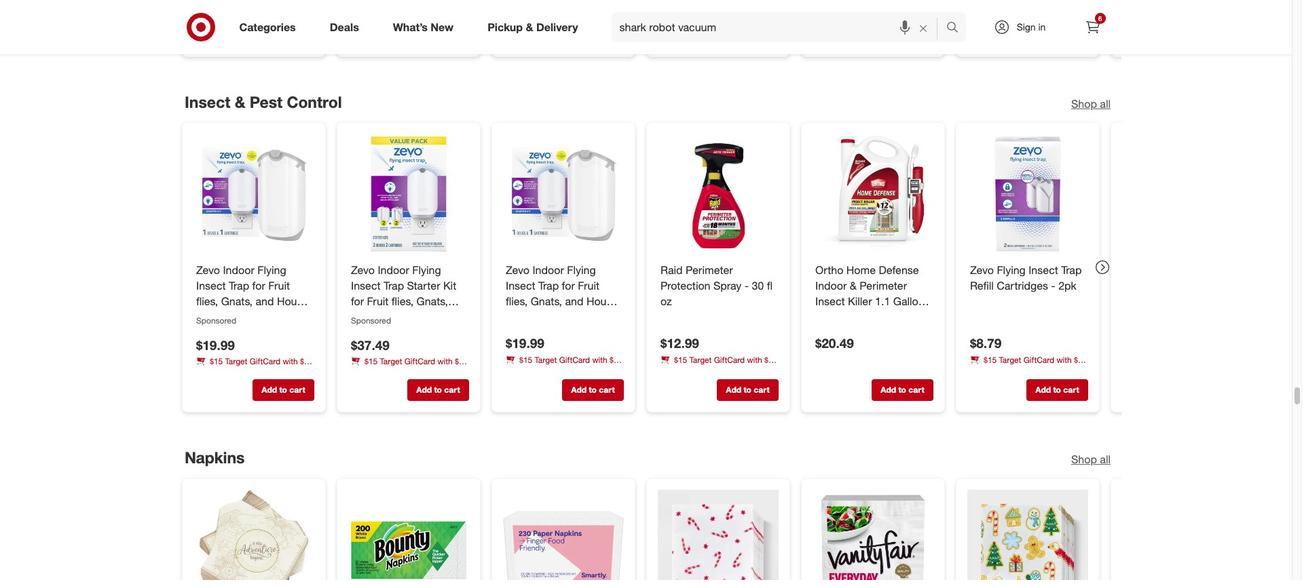 Task type: locate. For each thing, give the bounding box(es) containing it.
1 vertical spatial all
[[1100, 453, 1111, 466]]

1 horizontal spatial for
[[351, 295, 364, 308]]

trap inside 'zevo indoor flying insect trap starter kit for fruit flies, gnats, and house flies - 4ct'
[[383, 279, 404, 293]]

2pk
[[1059, 279, 1077, 293]]

1 base from the left
[[271, 310, 296, 324]]

disposable paper napkins - 230ct - smartly™ image
[[503, 490, 624, 581], [503, 490, 624, 581]]

what's new
[[393, 20, 454, 34]]

1 gnats, from the left
[[221, 295, 252, 308]]

2 shop all from the top
[[1071, 453, 1111, 466]]

1 horizontal spatial house
[[372, 310, 404, 324]]

and
[[255, 295, 274, 308], [565, 295, 583, 308], [351, 310, 369, 324]]

target
[[689, 0, 712, 10], [535, 0, 557, 11], [844, 0, 867, 11], [999, 355, 1021, 365], [535, 356, 557, 366], [689, 356, 712, 366], [225, 357, 247, 367], [380, 357, 402, 367]]

1 vertical spatial shop
[[1071, 453, 1097, 466]]

insect
[[184, 92, 230, 111], [1029, 264, 1058, 277], [196, 279, 226, 293], [351, 279, 380, 293], [506, 279, 535, 293], [815, 295, 845, 308]]

$8.79
[[970, 336, 1002, 351]]

plug-
[[233, 310, 259, 324], [543, 310, 569, 324]]

zevo indoor flying insect trap for fruit flies, gnats, and house flies (1 plug-in base + 1 refill cartridge)
[[196, 264, 308, 339], [506, 264, 618, 339]]

pickup & delivery link
[[476, 12, 595, 42]]

& right pickup
[[526, 20, 533, 34]]

kit
[[443, 279, 456, 293]]

$50
[[764, 0, 778, 10], [610, 0, 623, 11], [919, 0, 932, 11], [1074, 355, 1087, 365], [610, 356, 623, 366], [764, 356, 778, 366], [300, 357, 313, 367], [455, 357, 468, 367]]

-
[[745, 279, 749, 293], [1051, 279, 1056, 293], [432, 310, 436, 324]]

0 horizontal spatial flies
[[196, 310, 218, 324]]

1 zevo indoor flying insect trap for fruit flies, gnats, and house flies (1 plug-in base + 1 refill cartridge) from the left
[[196, 264, 308, 339]]

+
[[299, 310, 305, 324], [609, 310, 615, 324]]

1 vertical spatial perimeter
[[860, 279, 907, 293]]

2 horizontal spatial for
[[562, 279, 575, 293]]

zevo indoor flying insect trap starter kit for fruit flies, gnats, and house flies - 4ct
[[351, 264, 456, 324]]

all for insect & pest control
[[1100, 97, 1111, 110]]

1 vertical spatial shop all
[[1071, 453, 1111, 466]]

raid
[[661, 264, 683, 277]]

3 gnats, from the left
[[531, 295, 562, 308]]

0 horizontal spatial 1
[[196, 326, 202, 339]]

add
[[261, 29, 277, 39], [416, 29, 432, 39], [571, 29, 587, 39], [726, 29, 741, 39], [881, 29, 896, 39], [1036, 29, 1051, 39], [261, 385, 277, 395], [416, 385, 432, 395], [571, 385, 587, 395], [726, 385, 741, 395], [881, 385, 896, 395], [1036, 385, 1051, 395]]

4 flying from the left
[[997, 264, 1026, 277]]

flies,
[[196, 295, 218, 308], [391, 295, 413, 308], [506, 295, 528, 308]]

3 flying from the left
[[567, 264, 596, 277]]

sign
[[1017, 21, 1036, 33]]

0 vertical spatial &
[[526, 20, 533, 34]]

4ct
[[439, 310, 455, 324]]

$15 target giftcard with $50 home care purchase
[[661, 0, 778, 22], [970, 355, 1087, 377], [506, 356, 623, 377], [661, 356, 778, 377], [196, 357, 313, 379], [351, 357, 468, 379]]

2 (1 from the left
[[531, 310, 540, 324]]

flying inside 'zevo indoor flying insect trap starter kit for fruit flies, gnats, and house flies - 4ct'
[[412, 264, 441, 277]]

1 1 from the left
[[196, 326, 202, 339]]

1 horizontal spatial plug-
[[543, 310, 569, 324]]

0 horizontal spatial refill
[[205, 326, 229, 339]]

zevo
[[196, 264, 220, 277], [351, 264, 375, 277], [506, 264, 529, 277], [970, 264, 994, 277]]

ready
[[815, 310, 846, 324]]

1 horizontal spatial (1
[[531, 310, 540, 324]]

3 zevo from the left
[[506, 264, 529, 277]]

0 horizontal spatial base
[[271, 310, 296, 324]]

& up killer
[[850, 279, 857, 293]]

to
[[279, 29, 287, 39], [434, 29, 442, 39], [589, 29, 597, 39], [744, 29, 751, 39], [899, 29, 906, 39], [1053, 29, 1061, 39], [849, 310, 859, 324], [279, 385, 287, 395], [434, 385, 442, 395], [589, 385, 597, 395], [744, 385, 751, 395], [899, 385, 906, 395], [1053, 385, 1061, 395]]

0 horizontal spatial sponsored
[[196, 316, 236, 326]]

2 $15 target giftcard with $50 home care purchase add to cart from the left
[[815, 0, 932, 39]]

0 horizontal spatial plug-
[[233, 310, 259, 324]]

1 shop all from the top
[[1071, 97, 1111, 110]]

2 + from the left
[[609, 310, 615, 324]]

0 horizontal spatial perimeter
[[686, 264, 733, 277]]

1 horizontal spatial +
[[609, 310, 615, 324]]

in
[[259, 310, 268, 324], [569, 310, 578, 324]]

1.1
[[875, 295, 890, 308]]

insect & pest control
[[184, 92, 342, 111]]

purchase
[[702, 12, 735, 22], [547, 12, 581, 22], [856, 12, 890, 22], [1011, 367, 1045, 377], [547, 367, 581, 377], [702, 367, 735, 377], [237, 369, 271, 379], [392, 369, 426, 379]]

1 horizontal spatial perimeter
[[860, 279, 907, 293]]

1 horizontal spatial zevo indoor flying insect trap for fruit flies, gnats, and house flies (1 plug-in base + 1 refill cartridge) link
[[506, 263, 621, 339]]

1 horizontal spatial zevo indoor flying insect trap for fruit flies, gnats, and house flies (1 plug-in base + 1 refill cartridge)
[[506, 264, 618, 339]]

flies inside 'zevo indoor flying insect trap starter kit for fruit flies, gnats, and house flies - 4ct'
[[407, 310, 429, 324]]

cartridges
[[997, 279, 1048, 293]]

1 vertical spatial shop all link
[[1071, 452, 1111, 468]]

2 sponsored from the left
[[351, 316, 391, 326]]

for
[[252, 279, 265, 293], [562, 279, 575, 293], [351, 295, 364, 308]]

- left 4ct
[[432, 310, 436, 324]]

1 horizontal spatial sponsored
[[351, 316, 391, 326]]

1 horizontal spatial flies
[[407, 310, 429, 324]]

0 horizontal spatial zevo indoor flying insect trap for fruit flies, gnats, and house flies (1 plug-in base + 1 refill cartridge) link
[[196, 263, 311, 339]]

shop all link
[[1071, 96, 1111, 112], [1071, 452, 1111, 468]]

1 flying from the left
[[257, 264, 286, 277]]

0 horizontal spatial $19.99
[[196, 338, 235, 353]]

1 shop all link from the top
[[1071, 96, 1111, 112]]

2 horizontal spatial flies
[[506, 310, 528, 324]]

trap
[[1061, 264, 1082, 277], [229, 279, 249, 293], [383, 279, 404, 293], [538, 279, 559, 293]]

1 horizontal spatial in
[[569, 310, 578, 324]]

in
[[1039, 21, 1046, 33]]

$15 target giftcard with $50 home care purchase add to cart
[[506, 0, 623, 39], [815, 0, 932, 39]]

0 horizontal spatial gnats,
[[221, 295, 252, 308]]

shop
[[1071, 97, 1097, 110], [1071, 453, 1097, 466]]

2 horizontal spatial fruit
[[578, 279, 599, 293]]

0 horizontal spatial house
[[277, 295, 308, 308]]

(1
[[221, 310, 230, 324], [531, 310, 540, 324]]

vanity fair everyday 2-ply napkins - 150ct image
[[813, 490, 934, 581], [813, 490, 934, 581]]

flying inside zevo flying insect trap refill cartridges - 2pk
[[997, 264, 1026, 277]]

2 shop all link from the top
[[1071, 452, 1111, 468]]

1 horizontal spatial refill
[[515, 326, 538, 339]]

$37.49
[[351, 338, 389, 353]]

$19.99
[[506, 336, 544, 352], [196, 338, 235, 353]]

ortho home defense indoor & perimeter insect killer 1.1 gallon ready to use wand image
[[813, 134, 934, 255], [813, 134, 934, 255]]

0 horizontal spatial &
[[234, 92, 245, 111]]

0 horizontal spatial flies,
[[196, 295, 218, 308]]

starter
[[407, 279, 440, 293]]

- left 30
[[745, 279, 749, 293]]

1 zevo indoor flying insect trap for fruit flies, gnats, and house flies (1 plug-in base + 1 refill cartridge) link from the left
[[196, 263, 311, 339]]

shop for insect & pest control
[[1071, 97, 1097, 110]]

1 flies, from the left
[[196, 295, 218, 308]]

zevo flying insect trap refill cartridges - 2pk
[[970, 264, 1082, 293]]

- inside 'zevo indoor flying insect trap starter kit for fruit flies, gnats, and house flies - 4ct'
[[432, 310, 436, 324]]

cartridge)
[[232, 326, 281, 339], [541, 326, 590, 339]]

6
[[1099, 14, 1103, 22]]

1 horizontal spatial cartridge)
[[541, 326, 590, 339]]

zevo inside 'zevo indoor flying insect trap starter kit for fruit flies, gnats, and house flies - 4ct'
[[351, 264, 375, 277]]

shop all for insect & pest control
[[1071, 97, 1111, 110]]

perimeter
[[686, 264, 733, 277], [860, 279, 907, 293]]

20ct christmas cookie collection napkin - spritz™ image
[[968, 490, 1088, 581], [968, 490, 1088, 581]]

zevo flying insect trap refill cartridges - 2pk image
[[968, 134, 1088, 255], [968, 134, 1088, 255]]

insect inside zevo flying insect trap refill cartridges - 2pk
[[1029, 264, 1058, 277]]

flies, inside 'zevo indoor flying insect trap starter kit for fruit flies, gnats, and house flies - 4ct'
[[391, 295, 413, 308]]

giftcard
[[714, 0, 745, 10], [559, 0, 590, 11], [869, 0, 900, 11], [1024, 355, 1055, 365], [559, 356, 590, 366], [714, 356, 745, 366], [249, 357, 280, 367], [404, 357, 435, 367]]

1 horizontal spatial fruit
[[367, 295, 388, 308]]

insect inside 'zevo indoor flying insect trap starter kit for fruit flies, gnats, and house flies - 4ct'
[[351, 279, 380, 293]]

$15
[[674, 0, 687, 10], [519, 0, 532, 11], [829, 0, 842, 11], [984, 355, 997, 365], [519, 356, 532, 366], [674, 356, 687, 366], [210, 357, 223, 367], [364, 357, 377, 367]]

2 flying from the left
[[412, 264, 441, 277]]

bounty napkins - white image
[[348, 490, 469, 581], [348, 490, 469, 581]]

refill for second zevo indoor flying insect trap for fruit flies, gnats, and house flies (1 plug-in base + 1 refill cartridge) link from right
[[205, 326, 229, 339]]

shop all link for napkins
[[1071, 452, 1111, 468]]

2 shop from the top
[[1071, 453, 1097, 466]]

1 horizontal spatial 1
[[506, 326, 512, 339]]

base
[[271, 310, 296, 324], [581, 310, 606, 324]]

2 horizontal spatial refill
[[970, 279, 994, 293]]

& left pest
[[234, 92, 245, 111]]

raid perimeter protection spray - 30 fl oz image
[[658, 134, 779, 255], [658, 134, 779, 255]]

base for second zevo indoor flying insect trap for fruit flies, gnats, and house flies (1 plug-in base + 1 refill cartridge) link
[[581, 310, 606, 324]]

1 horizontal spatial gnats,
[[416, 295, 448, 308]]

1 horizontal spatial flies,
[[391, 295, 413, 308]]

1
[[196, 326, 202, 339], [506, 326, 512, 339]]

and inside 'zevo indoor flying insect trap starter kit for fruit flies, gnats, and house flies - 4ct'
[[351, 310, 369, 324]]

ortho home defense indoor & perimeter insect killer 1.1 gallon ready to use wand link
[[815, 263, 931, 324]]

1 zevo from the left
[[196, 264, 220, 277]]

perimeter up 1.1
[[860, 279, 907, 293]]

0 vertical spatial perimeter
[[686, 264, 733, 277]]

0 vertical spatial shop all link
[[1071, 96, 1111, 112]]

control
[[287, 92, 342, 111]]

blue panda 100pcs a new adventure begins disposable paper napkins 6.5" for graduation party décor supplies image
[[193, 490, 314, 581], [193, 490, 314, 581]]

1 horizontal spatial $15 target giftcard with $50 home care purchase add to cart
[[815, 0, 932, 39]]

2 flies, from the left
[[391, 295, 413, 308]]

1 horizontal spatial &
[[526, 20, 533, 34]]

zevo flying insect trap refill cartridges - 2pk link
[[970, 263, 1086, 294]]

0 vertical spatial all
[[1100, 97, 1111, 110]]

1 plug- from the left
[[233, 310, 259, 324]]

flying
[[257, 264, 286, 277], [412, 264, 441, 277], [567, 264, 596, 277], [997, 264, 1026, 277]]

2 horizontal spatial gnats,
[[531, 295, 562, 308]]

zevo indoor flying insect trap for fruit flies, gnats, and house flies (1 plug-in base + 1 refill cartridge) image
[[193, 134, 314, 255], [193, 134, 314, 255], [503, 134, 624, 255], [503, 134, 624, 255]]

flying for second zevo indoor flying insect trap for fruit flies, gnats, and house flies (1 plug-in base + 1 refill cartridge) link
[[567, 264, 596, 277]]

(1 for second zevo indoor flying insect trap for fruit flies, gnats, and house flies (1 plug-in base + 1 refill cartridge) link
[[531, 310, 540, 324]]

&
[[526, 20, 533, 34], [234, 92, 245, 111], [850, 279, 857, 293]]

0 horizontal spatial +
[[299, 310, 305, 324]]

sponsored for $37.49
[[351, 316, 391, 326]]

0 horizontal spatial (1
[[221, 310, 230, 324]]

2 flies from the left
[[407, 310, 429, 324]]

use
[[862, 310, 881, 324]]

house inside 'zevo indoor flying insect trap starter kit for fruit flies, gnats, and house flies - 4ct'
[[372, 310, 404, 324]]

2 plug- from the left
[[543, 310, 569, 324]]

refill
[[970, 279, 994, 293], [205, 326, 229, 339], [515, 326, 538, 339]]

flying for second zevo indoor flying insect trap for fruit flies, gnats, and house flies (1 plug-in base + 1 refill cartridge) link from right
[[257, 264, 286, 277]]

perimeter inside ortho home defense indoor & perimeter insect killer 1.1 gallon ready to use wand
[[860, 279, 907, 293]]

fruit
[[268, 279, 290, 293], [578, 279, 599, 293], [367, 295, 388, 308]]

flies
[[196, 310, 218, 324], [407, 310, 429, 324], [506, 310, 528, 324]]

& for pickup
[[526, 20, 533, 34]]

0 horizontal spatial cartridge)
[[232, 326, 281, 339]]

20ct christmas candy cane napkin - spritz™ image
[[658, 490, 779, 581], [658, 490, 779, 581]]

indoor
[[223, 264, 254, 277], [378, 264, 409, 277], [532, 264, 564, 277], [815, 279, 847, 293]]

zevo indoor flying insect trap for fruit flies, gnats, and house flies (1 plug-in base + 1 refill cartridge) link
[[196, 263, 311, 339], [506, 263, 621, 339]]

oz
[[661, 295, 672, 308]]

0 horizontal spatial $15 target giftcard with $50 home care purchase add to cart
[[506, 0, 623, 39]]

add to cart button
[[252, 23, 314, 45], [407, 23, 469, 45], [562, 23, 624, 45], [717, 23, 779, 45], [872, 23, 934, 45], [1027, 23, 1088, 45], [252, 380, 314, 401], [407, 380, 469, 401], [562, 380, 624, 401], [717, 380, 779, 401], [872, 380, 934, 401], [1027, 380, 1088, 401]]

1 all from the top
[[1100, 97, 1111, 110]]

1 shop from the top
[[1071, 97, 1097, 110]]

$20.49
[[815, 336, 854, 352]]

4 zevo from the left
[[970, 264, 994, 277]]

0 horizontal spatial in
[[259, 310, 268, 324]]

2 in from the left
[[569, 310, 578, 324]]

fl
[[767, 279, 773, 293]]

2 zevo from the left
[[351, 264, 375, 277]]

2 cartridge) from the left
[[541, 326, 590, 339]]

sponsored for $19.99
[[196, 316, 236, 326]]

trap for second zevo indoor flying insect trap for fruit flies, gnats, and house flies (1 plug-in base + 1 refill cartridge) link
[[538, 279, 559, 293]]

add to cart
[[261, 29, 305, 39], [416, 29, 460, 39], [726, 29, 770, 39], [1036, 29, 1079, 39], [261, 385, 305, 395], [416, 385, 460, 395], [571, 385, 615, 395], [726, 385, 770, 395], [881, 385, 925, 395], [1036, 385, 1079, 395]]

- inside zevo flying insect trap refill cartridges - 2pk
[[1051, 279, 1056, 293]]

0 horizontal spatial zevo indoor flying insect trap for fruit flies, gnats, and house flies (1 plug-in base + 1 refill cartridge)
[[196, 264, 308, 339]]

1 + from the left
[[299, 310, 305, 324]]

cart
[[289, 29, 305, 39], [444, 29, 460, 39], [599, 29, 615, 39], [754, 29, 770, 39], [909, 29, 925, 39], [1063, 29, 1079, 39], [289, 385, 305, 395], [444, 385, 460, 395], [599, 385, 615, 395], [754, 385, 770, 395], [909, 385, 925, 395], [1063, 385, 1079, 395]]

(1 for second zevo indoor flying insect trap for fruit flies, gnats, and house flies (1 plug-in base + 1 refill cartridge) link from right
[[221, 310, 230, 324]]

fruit inside 'zevo indoor flying insect trap starter kit for fruit flies, gnats, and house flies - 4ct'
[[367, 295, 388, 308]]

2 vertical spatial &
[[850, 279, 857, 293]]

raid perimeter protection spray - 30 fl oz link
[[661, 263, 776, 310]]

0 horizontal spatial fruit
[[268, 279, 290, 293]]

indoor inside 'zevo indoor flying insect trap starter kit for fruit flies, gnats, and house flies - 4ct'
[[378, 264, 409, 277]]

$15 target giftcard with $50 home care purchase button
[[506, 0, 624, 22], [970, 354, 1088, 377], [506, 355, 624, 377], [661, 355, 779, 377], [196, 356, 314, 379], [351, 356, 469, 379]]

perimeter up spray
[[686, 264, 733, 277]]

shop for napkins
[[1071, 453, 1097, 466]]

home
[[661, 12, 681, 22], [506, 12, 526, 22], [815, 12, 836, 22], [970, 367, 991, 377], [506, 367, 526, 377], [661, 367, 681, 377], [196, 369, 217, 379], [351, 369, 371, 379]]

gnats,
[[221, 295, 252, 308], [416, 295, 448, 308], [531, 295, 562, 308]]

2 base from the left
[[581, 310, 606, 324]]

2 horizontal spatial &
[[850, 279, 857, 293]]

defense
[[879, 264, 919, 277]]

1 vertical spatial &
[[234, 92, 245, 111]]

2 horizontal spatial -
[[1051, 279, 1056, 293]]

shop all
[[1071, 97, 1111, 110], [1071, 453, 1111, 466]]

What can we help you find? suggestions appear below search field
[[612, 12, 950, 42]]

new
[[431, 20, 454, 34]]

1 horizontal spatial base
[[581, 310, 606, 324]]

2 horizontal spatial flies,
[[506, 295, 528, 308]]

care
[[683, 12, 699, 22], [529, 12, 544, 22], [838, 12, 854, 22], [993, 367, 1009, 377], [529, 367, 544, 377], [683, 367, 699, 377], [219, 369, 235, 379], [374, 369, 390, 379]]

1 (1 from the left
[[221, 310, 230, 324]]

1 horizontal spatial -
[[745, 279, 749, 293]]

2 gnats, from the left
[[416, 295, 448, 308]]

1 horizontal spatial and
[[351, 310, 369, 324]]

0 horizontal spatial for
[[252, 279, 265, 293]]

with
[[747, 0, 762, 10], [592, 0, 607, 11], [902, 0, 917, 11], [1057, 355, 1072, 365], [592, 356, 607, 366], [747, 356, 762, 366], [283, 357, 298, 367], [437, 357, 453, 367]]

0 vertical spatial shop all
[[1071, 97, 1111, 110]]

indoor inside ortho home defense indoor & perimeter insect killer 1.1 gallon ready to use wand
[[815, 279, 847, 293]]

0 horizontal spatial -
[[432, 310, 436, 324]]

- left 2pk
[[1051, 279, 1056, 293]]

sponsored
[[196, 316, 236, 326], [351, 316, 391, 326]]

1 sponsored from the left
[[196, 316, 236, 326]]

0 vertical spatial shop
[[1071, 97, 1097, 110]]

2 all from the top
[[1100, 453, 1111, 466]]

shop all link for insect & pest control
[[1071, 96, 1111, 112]]

zevo indoor flying insect trap starter kit for fruit flies, gnats, and house flies - 4ct image
[[348, 134, 469, 255], [348, 134, 469, 255]]



Task type: vqa. For each thing, say whether or not it's contained in the screenshot.
Target
yes



Task type: describe. For each thing, give the bounding box(es) containing it.
1 flies from the left
[[196, 310, 218, 324]]

refill inside zevo flying insect trap refill cartridges - 2pk
[[970, 279, 994, 293]]

napkins
[[184, 448, 244, 467]]

2 zevo indoor flying insect trap for fruit flies, gnats, and house flies (1 plug-in base + 1 refill cartridge) from the left
[[506, 264, 618, 339]]

trap for second zevo indoor flying insect trap for fruit flies, gnats, and house flies (1 plug-in base + 1 refill cartridge) link from right
[[229, 279, 249, 293]]

fruit for second zevo indoor flying insect trap for fruit flies, gnats, and house flies (1 plug-in base + 1 refill cartridge) link from right
[[268, 279, 290, 293]]

to inside ortho home defense indoor & perimeter insect killer 1.1 gallon ready to use wand
[[849, 310, 859, 324]]

spray
[[713, 279, 742, 293]]

- inside 'raid perimeter protection spray - 30 fl oz'
[[745, 279, 749, 293]]

+ for second zevo indoor flying insect trap for fruit flies, gnats, and house flies (1 plug-in base + 1 refill cartridge) link from right
[[299, 310, 305, 324]]

1 in from the left
[[259, 310, 268, 324]]

sign in link
[[982, 12, 1067, 42]]

$12.99
[[661, 336, 699, 352]]

zevo indoor flying insect trap starter kit for fruit flies, gnats, and house flies - 4ct link
[[351, 263, 466, 324]]

wand
[[884, 310, 912, 324]]

deals link
[[318, 12, 376, 42]]

trap for zevo indoor flying insect trap starter kit for fruit flies, gnats, and house flies - 4ct link
[[383, 279, 404, 293]]

zevo inside zevo flying insect trap refill cartridges - 2pk
[[970, 264, 994, 277]]

1 horizontal spatial $19.99
[[506, 336, 544, 352]]

all for napkins
[[1100, 453, 1111, 466]]

3 flies, from the left
[[506, 295, 528, 308]]

what's new link
[[382, 12, 471, 42]]

1 $15 target giftcard with $50 home care purchase add to cart from the left
[[506, 0, 623, 39]]

what's
[[393, 20, 428, 34]]

0 horizontal spatial and
[[255, 295, 274, 308]]

categories link
[[228, 12, 313, 42]]

2 horizontal spatial house
[[586, 295, 618, 308]]

gallon
[[893, 295, 924, 308]]

gnats, inside 'zevo indoor flying insect trap starter kit for fruit flies, gnats, and house flies - 4ct'
[[416, 295, 448, 308]]

2 horizontal spatial and
[[565, 295, 583, 308]]

shop all for napkins
[[1071, 453, 1111, 466]]

delivery
[[537, 20, 578, 34]]

sign in
[[1017, 21, 1046, 33]]

home
[[847, 264, 876, 277]]

pickup
[[488, 20, 523, 34]]

protection
[[661, 279, 710, 293]]

6 link
[[1078, 12, 1108, 42]]

ortho home defense indoor & perimeter insect killer 1.1 gallon ready to use wand
[[815, 264, 924, 324]]

perimeter inside 'raid perimeter protection spray - 30 fl oz'
[[686, 264, 733, 277]]

flying for zevo indoor flying insect trap starter kit for fruit flies, gnats, and house flies - 4ct link
[[412, 264, 441, 277]]

search
[[940, 21, 973, 35]]

insect inside ortho home defense indoor & perimeter insect killer 1.1 gallon ready to use wand
[[815, 295, 845, 308]]

& for insect
[[234, 92, 245, 111]]

search button
[[940, 12, 973, 45]]

2 1 from the left
[[506, 326, 512, 339]]

categories
[[239, 20, 296, 34]]

30
[[752, 279, 764, 293]]

deals
[[330, 20, 359, 34]]

ortho
[[815, 264, 844, 277]]

1 cartridge) from the left
[[232, 326, 281, 339]]

fruit for second zevo indoor flying insect trap for fruit flies, gnats, and house flies (1 plug-in base + 1 refill cartridge) link
[[578, 279, 599, 293]]

trap inside zevo flying insect trap refill cartridges - 2pk
[[1061, 264, 1082, 277]]

killer
[[848, 295, 872, 308]]

refill for second zevo indoor flying insect trap for fruit flies, gnats, and house flies (1 plug-in base + 1 refill cartridge) link
[[515, 326, 538, 339]]

+ for second zevo indoor flying insect trap for fruit flies, gnats, and house flies (1 plug-in base + 1 refill cartridge) link
[[609, 310, 615, 324]]

raid perimeter protection spray - 30 fl oz
[[661, 264, 773, 308]]

3 flies from the left
[[506, 310, 528, 324]]

base for second zevo indoor flying insect trap for fruit flies, gnats, and house flies (1 plug-in base + 1 refill cartridge) link from right
[[271, 310, 296, 324]]

pickup & delivery
[[488, 20, 578, 34]]

& inside ortho home defense indoor & perimeter insect killer 1.1 gallon ready to use wand
[[850, 279, 857, 293]]

for inside 'zevo indoor flying insect trap starter kit for fruit flies, gnats, and house flies - 4ct'
[[351, 295, 364, 308]]

2 zevo indoor flying insect trap for fruit flies, gnats, and house flies (1 plug-in base + 1 refill cartridge) link from the left
[[506, 263, 621, 339]]

pest
[[249, 92, 282, 111]]



